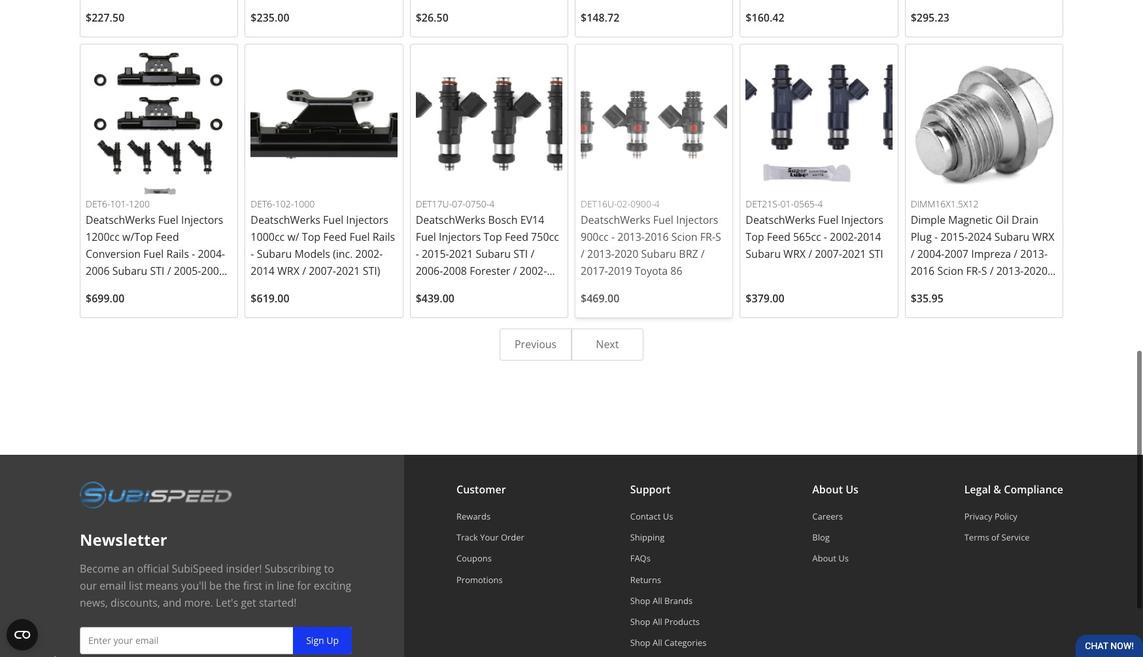 Task type: locate. For each thing, give the bounding box(es) containing it.
2016 inside dimm16x1.5x12 dimple magnetic oil drain plug - 2015-2024 subaru wrx / 2004-2007 impreza / 2013- 2016 scion fr-s / 2013-2020 subaru brz / 2017-2019 toyota 86
[[911, 264, 935, 278]]

1 top from the left
[[302, 230, 321, 244]]

0 vertical spatial brz
[[679, 247, 699, 261]]

subaru up gt
[[112, 264, 147, 278]]

next
[[596, 337, 619, 352]]

2021 inside det21s-01-0565-4 deatschwerks fuel injectors top feed 565cc - 2002-2014 subaru wrx / 2007-2021 sti
[[843, 247, 867, 261]]

2020 down 02-
[[615, 247, 639, 261]]

3 feed from the left
[[767, 230, 791, 244]]

4 inside det17u-07-0750-4 deatschwerks bosch ev14 fuel injectors top feed 750cc - 2015-2021 subaru sti / 2006-2008 forester / 2002- 2014 impreza
[[490, 197, 495, 210]]

2015- up 2007
[[941, 230, 969, 244]]

0 horizontal spatial 4
[[490, 197, 495, 210]]

feed right w/top
[[156, 230, 179, 244]]

1 horizontal spatial 2019
[[1005, 281, 1029, 295]]

subaru inside det21s-01-0565-4 deatschwerks fuel injectors top feed 565cc - 2002-2014 subaru wrx / 2007-2021 sti
[[746, 247, 781, 261]]

- up "2006-"
[[416, 247, 419, 261]]

top
[[302, 230, 321, 244], [746, 230, 765, 244], [484, 230, 502, 244]]

subaru up forester on the left of the page
[[476, 247, 511, 261]]

det17u-07-0750-4 deatschwerks bosch ev14 fuel injectors top feed 750cc - 2015-2021 subaru sti / 2006-2008 forester / 2002- 2014 impreza
[[416, 197, 559, 295]]

1 vertical spatial 2020
[[1024, 264, 1048, 278]]

wrx inside det6-102-1000 deatschwerks fuel injectors 1000cc w/ top feed fuel rails - subaru models (inc. 2002- 2014 wrx / 2007-2021 sti)
[[278, 264, 300, 278]]

3 deatschwerks from the left
[[581, 213, 651, 227]]

top down the bosch
[[484, 230, 502, 244]]

injectors inside det21s-01-0565-4 deatschwerks fuel injectors top feed 565cc - 2002-2014 subaru wrx / 2007-2021 sti
[[842, 213, 884, 227]]

1 horizontal spatial wrx
[[784, 247, 806, 261]]

feed inside det21s-01-0565-4 deatschwerks fuel injectors top feed 565cc - 2002-2014 subaru wrx / 2007-2021 sti
[[767, 230, 791, 244]]

2 horizontal spatial 2014
[[858, 230, 882, 244]]

2 vertical spatial 2014
[[416, 281, 440, 295]]

4 for 2013-
[[655, 197, 660, 210]]

all down shop all products at the right bottom
[[653, 637, 663, 649]]

about up careers
[[813, 482, 844, 497]]

wrx down 565cc
[[784, 247, 806, 261]]

0 horizontal spatial top
[[302, 230, 321, 244]]

2007- down 565cc
[[815, 247, 843, 261]]

rewards link
[[457, 510, 525, 522]]

1 2006 from the left
[[86, 264, 110, 278]]

4
[[655, 197, 660, 210], [818, 197, 823, 210], [490, 197, 495, 210]]

750cc
[[531, 230, 559, 244]]

sti)
[[363, 264, 380, 278]]

2 2006 from the left
[[201, 264, 225, 278]]

1 deatschwerks from the left
[[86, 213, 155, 227]]

2007- inside det6-102-1000 deatschwerks fuel injectors 1000cc w/ top feed fuel rails - subaru models (inc. 2002- 2014 wrx / 2007-2021 sti)
[[309, 264, 336, 278]]

2004- up 2005-
[[198, 247, 225, 261]]

all for brands
[[653, 595, 663, 606]]

0 vertical spatial about
[[813, 482, 844, 497]]

shop for shop all brands
[[631, 595, 651, 606]]

impreza
[[972, 247, 1012, 261], [443, 281, 483, 295]]

1 horizontal spatial 2015-
[[941, 230, 969, 244]]

sti inside det21s-01-0565-4 deatschwerks fuel injectors top feed 565cc - 2002-2014 subaru wrx / 2007-2021 sti
[[869, 247, 884, 261]]

injectors inside det6-102-1000 deatschwerks fuel injectors 1000cc w/ top feed fuel rails - subaru models (inc. 2002- 2014 wrx / 2007-2021 sti)
[[346, 213, 389, 227]]

subaru inside det17u-07-0750-4 deatschwerks bosch ev14 fuel injectors top feed 750cc - 2015-2021 subaru sti / 2006-2008 forester / 2002- 2014 impreza
[[476, 247, 511, 261]]

shop for shop all products
[[631, 616, 651, 628]]

sign up button
[[293, 627, 352, 654]]

fuel
[[158, 213, 179, 227], [323, 213, 344, 227], [654, 213, 674, 227], [819, 213, 839, 227], [350, 230, 370, 244], [416, 230, 436, 244], [143, 247, 164, 261]]

about us link
[[813, 552, 859, 564]]

2 vertical spatial 2002-
[[520, 264, 547, 278]]

- right the 900cc
[[612, 230, 615, 244]]

det21s-01-0565-4 deatschwerks fuel injectors top feed 565cc - 2002-2014 subaru wrx / 2007+ subaru sti, image
[[746, 50, 893, 197]]

brz
[[679, 247, 699, 261], [949, 281, 968, 295]]

2 horizontal spatial sti
[[869, 247, 884, 261]]

deatschwerks down 07-
[[416, 213, 486, 227]]

1 horizontal spatial 2016
[[911, 264, 935, 278]]

subaru up $379.00
[[746, 247, 781, 261]]

us for the contact us link at the bottom of page
[[663, 510, 674, 522]]

2002- inside det17u-07-0750-4 deatschwerks bosch ev14 fuel injectors top feed 750cc - 2015-2021 subaru sti / 2006-2008 forester / 2002- 2014 impreza
[[520, 264, 547, 278]]

0 horizontal spatial wrx
[[278, 264, 300, 278]]

$469.00
[[581, 291, 620, 306]]

(inc.
[[333, 247, 353, 261]]

det6-102-1000 deatschwerks fuel injectors 1000cc w/ top feed fuel rails, image
[[251, 50, 398, 197]]

2 horizontal spatial 2002-
[[830, 230, 858, 244]]

1 vertical spatial about us
[[813, 552, 849, 564]]

2017- up $469.00
[[581, 264, 608, 278]]

2015- up "2006-"
[[422, 247, 449, 261]]

rails for 2002-
[[373, 230, 395, 244]]

sti for deatschwerks fuel injectors 1200cc w/top feed conversion fuel rails - 2004- 2006 subaru sti / 2005-2006 legacy gt
[[150, 264, 165, 278]]

legacy
[[86, 281, 119, 295]]

wrx inside det21s-01-0565-4 deatschwerks fuel injectors top feed 565cc - 2002-2014 subaru wrx / 2007-2021 sti
[[784, 247, 806, 261]]

2 horizontal spatial wrx
[[1033, 230, 1055, 244]]

2016 down 0900-
[[645, 230, 669, 244]]

2017-
[[581, 264, 608, 278], [978, 281, 1005, 295]]

2 vertical spatial shop
[[631, 637, 651, 649]]

0 horizontal spatial 2002-
[[356, 247, 383, 261]]

means
[[146, 578, 178, 593]]

1 vertical spatial scion
[[938, 264, 964, 278]]

2 2004- from the left
[[918, 247, 945, 261]]

0 horizontal spatial sti
[[150, 264, 165, 278]]

1 4 from the left
[[655, 197, 660, 210]]

0 horizontal spatial 2021
[[336, 264, 360, 278]]

top up models
[[302, 230, 321, 244]]

of
[[992, 531, 1000, 543]]

- inside det17u-07-0750-4 deatschwerks bosch ev14 fuel injectors top feed 750cc - 2015-2021 subaru sti / 2006-2008 forester / 2002- 2014 impreza
[[416, 247, 419, 261]]

2 vertical spatial us
[[839, 552, 849, 564]]

deatschwerks down 01-
[[746, 213, 816, 227]]

0 horizontal spatial det6-
[[86, 197, 110, 210]]

2020 down drain
[[1024, 264, 1048, 278]]

0 horizontal spatial 2015-
[[422, 247, 449, 261]]

0 horizontal spatial 2020
[[615, 247, 639, 261]]

deatschwerks down 02-
[[581, 213, 651, 227]]

0 vertical spatial all
[[653, 595, 663, 606]]

0 horizontal spatial impreza
[[443, 281, 483, 295]]

5 deatschwerks from the left
[[416, 213, 486, 227]]

- inside det6-101-1200 deatschwerks fuel injectors 1200cc w/top feed conversion fuel rails - 2004- 2006 subaru sti / 2005-2006 legacy gt
[[192, 247, 195, 261]]

deatschwerks inside det17u-07-0750-4 deatschwerks bosch ev14 fuel injectors top feed 750cc - 2015-2021 subaru sti / 2006-2008 forester / 2002- 2014 impreza
[[416, 213, 486, 227]]

3 all from the top
[[653, 637, 663, 649]]

conversion
[[86, 247, 141, 261]]

subaru down oil
[[995, 230, 1030, 244]]

1 vertical spatial brz
[[949, 281, 968, 295]]

2005-
[[174, 264, 201, 278]]

rails up sti)
[[373, 230, 395, 244]]

scion inside dimm16x1.5x12 dimple magnetic oil drain plug - 2015-2024 subaru wrx / 2004-2007 impreza / 2013- 2016 scion fr-s / 2013-2020 subaru brz / 2017-2019 toyota 86
[[938, 264, 964, 278]]

official
[[137, 561, 169, 576]]

1 horizontal spatial 2014
[[416, 281, 440, 295]]

2017- down 2024
[[978, 281, 1005, 295]]

1 shop from the top
[[631, 595, 651, 606]]

4 right 02-
[[655, 197, 660, 210]]

0 horizontal spatial 86
[[671, 264, 683, 278]]

4 feed from the left
[[505, 230, 529, 244]]

feed down the bosch
[[505, 230, 529, 244]]

1 vertical spatial about
[[813, 552, 837, 564]]

all for products
[[653, 616, 663, 628]]

impreza inside dimm16x1.5x12 dimple magnetic oil drain plug - 2015-2024 subaru wrx / 2004-2007 impreza / 2013- 2016 scion fr-s / 2013-2020 subaru brz / 2017-2019 toyota 86
[[972, 247, 1012, 261]]

and
[[163, 595, 182, 610]]

1 horizontal spatial 2020
[[1024, 264, 1048, 278]]

4 inside the det16u-02-0900-4 deatschwerks fuel injectors 900cc - 2013-2016 scion fr-s / 2013-2020 subaru brz / 2017-2019 toyota 86
[[655, 197, 660, 210]]

2 det6- from the left
[[251, 197, 275, 210]]

- up 2005-
[[192, 247, 195, 261]]

1 vertical spatial 86
[[947, 298, 959, 312]]

all left "brands"
[[653, 595, 663, 606]]

1 vertical spatial 2017-
[[978, 281, 1005, 295]]

privacy policy link
[[965, 510, 1064, 522]]

top inside det17u-07-0750-4 deatschwerks bosch ev14 fuel injectors top feed 750cc - 2015-2021 subaru sti / 2006-2008 forester / 2002- 2014 impreza
[[484, 230, 502, 244]]

0 vertical spatial rails
[[373, 230, 395, 244]]

open widget image
[[7, 619, 38, 650]]

plug
[[911, 230, 932, 244]]

1 2004- from the left
[[198, 247, 225, 261]]

to
[[324, 561, 334, 576]]

wrx down drain
[[1033, 230, 1055, 244]]

0 horizontal spatial 2007-
[[309, 264, 336, 278]]

deatschwerks inside det21s-01-0565-4 deatschwerks fuel injectors top feed 565cc - 2002-2014 subaru wrx / 2007-2021 sti
[[746, 213, 816, 227]]

subaru down 0900-
[[642, 247, 677, 261]]

subaru inside det6-102-1000 deatschwerks fuel injectors 1000cc w/ top feed fuel rails - subaru models (inc. 2002- 2014 wrx / 2007-2021 sti)
[[257, 247, 292, 261]]

0 horizontal spatial brz
[[679, 247, 699, 261]]

3 shop from the top
[[631, 637, 651, 649]]

rails inside det6-102-1000 deatschwerks fuel injectors 1000cc w/ top feed fuel rails - subaru models (inc. 2002- 2014 wrx / 2007-2021 sti)
[[373, 230, 395, 244]]

wrx inside dimm16x1.5x12 dimple magnetic oil drain plug - 2015-2024 subaru wrx / 2004-2007 impreza / 2013- 2016 scion fr-s / 2013-2020 subaru brz / 2017-2019 toyota 86
[[1033, 230, 1055, 244]]

us up "shipping" link
[[663, 510, 674, 522]]

2015- inside dimm16x1.5x12 dimple magnetic oil drain plug - 2015-2024 subaru wrx / 2004-2007 impreza / 2013- 2016 scion fr-s / 2013-2020 subaru brz / 2017-2019 toyota 86
[[941, 230, 969, 244]]

0 vertical spatial shop
[[631, 595, 651, 606]]

1 horizontal spatial 2006
[[201, 264, 225, 278]]

about down blog
[[813, 552, 837, 564]]

1 horizontal spatial 2004-
[[918, 247, 945, 261]]

0 horizontal spatial toyota
[[635, 264, 668, 278]]

0 vertical spatial fr-
[[701, 230, 716, 244]]

blog
[[813, 531, 830, 543]]

us up 'careers' link in the right of the page
[[846, 482, 859, 497]]

track your order
[[457, 531, 525, 543]]

gt
[[122, 281, 135, 295]]

2013- down drain
[[1021, 247, 1048, 261]]

be
[[209, 578, 222, 593]]

1 horizontal spatial impreza
[[972, 247, 1012, 261]]

careers link
[[813, 510, 859, 522]]

2004- down plug at the right of page
[[918, 247, 945, 261]]

1 det6- from the left
[[86, 197, 110, 210]]

2 shop from the top
[[631, 616, 651, 628]]

0 vertical spatial 2002-
[[830, 230, 858, 244]]

toyota inside the det16u-02-0900-4 deatschwerks fuel injectors 900cc - 2013-2016 scion fr-s / 2013-2020 subaru brz / 2017-2019 toyota 86
[[635, 264, 668, 278]]

4 inside det21s-01-0565-4 deatschwerks fuel injectors top feed 565cc - 2002-2014 subaru wrx / 2007-2021 sti
[[818, 197, 823, 210]]

det6-101-1200 deatschwerks fuel injectors 1200cc w/top feed conversion fuel rails - subaru sti 2004-2006 / legacy gt 2005-2006, image
[[86, 50, 233, 197]]

all down shop all brands
[[653, 616, 663, 628]]

2014 down "2006-"
[[416, 281, 440, 295]]

- down 1000cc
[[251, 247, 254, 261]]

1 all from the top
[[653, 595, 663, 606]]

0 vertical spatial 2020
[[615, 247, 639, 261]]

0 horizontal spatial 2006
[[86, 264, 110, 278]]

feed up (inc.
[[323, 230, 347, 244]]

0 vertical spatial s
[[716, 230, 722, 244]]

dimm16x1.5x12 dimple magnetic oil drain plug - 2015-2018 wrx / 2013+ ft86, image
[[911, 50, 1058, 197]]

- inside the det16u-02-0900-4 deatschwerks fuel injectors 900cc - 2013-2016 scion fr-s / 2013-2020 subaru brz / 2017-2019 toyota 86
[[612, 230, 615, 244]]

0 horizontal spatial 2016
[[645, 230, 669, 244]]

careers
[[813, 510, 844, 522]]

1 horizontal spatial scion
[[938, 264, 964, 278]]

0 horizontal spatial 2017-
[[581, 264, 608, 278]]

1 horizontal spatial toyota
[[911, 298, 944, 312]]

det6-101-1200 deatschwerks fuel injectors 1200cc w/top feed conversion fuel rails - 2004- 2006 subaru sti / 2005-2006 legacy gt
[[86, 197, 225, 295]]

1 horizontal spatial det6-
[[251, 197, 275, 210]]

shop for shop all categories
[[631, 637, 651, 649]]

sti
[[869, 247, 884, 261], [514, 247, 528, 261], [150, 264, 165, 278]]

4 right 01-
[[818, 197, 823, 210]]

coupons
[[457, 552, 492, 564]]

0 vertical spatial 2007-
[[815, 247, 843, 261]]

shop down shop all products at the right bottom
[[631, 637, 651, 649]]

1 vertical spatial 2016
[[911, 264, 935, 278]]

0 vertical spatial 2017-
[[581, 264, 608, 278]]

3 4 from the left
[[490, 197, 495, 210]]

wrx down models
[[278, 264, 300, 278]]

2013- down the 900cc
[[588, 247, 615, 261]]

list
[[129, 578, 143, 593]]

$379.00
[[746, 291, 785, 306]]

rails up 2005-
[[167, 247, 189, 261]]

det16u-02-0900-4 deatschwerks 900cc fuel injectors - 2013+ ft86, image
[[581, 50, 728, 197]]

1 vertical spatial all
[[653, 616, 663, 628]]

1 horizontal spatial sti
[[514, 247, 528, 261]]

shop
[[631, 595, 651, 606], [631, 616, 651, 628], [631, 637, 651, 649]]

rails inside det6-101-1200 deatschwerks fuel injectors 1200cc w/top feed conversion fuel rails - 2004- 2006 subaru sti / 2005-2006 legacy gt
[[167, 247, 189, 261]]

deatschwerks for deatschwerks fuel injectors 900cc - 2013-2016 scion fr-s / 2013-2020 subaru brz / 2017-2019 toyota 86
[[581, 213, 651, 227]]

brz inside dimm16x1.5x12 dimple magnetic oil drain plug - 2015-2024 subaru wrx / 2004-2007 impreza / 2013- 2016 scion fr-s / 2013-2020 subaru brz / 2017-2019 toyota 86
[[949, 281, 968, 295]]

top down det21s-
[[746, 230, 765, 244]]

2 about us from the top
[[813, 552, 849, 564]]

blog link
[[813, 531, 859, 543]]

4 deatschwerks from the left
[[746, 213, 816, 227]]

1 horizontal spatial 2007-
[[815, 247, 843, 261]]

w/top
[[122, 230, 153, 244]]

injectors
[[181, 213, 223, 227], [346, 213, 389, 227], [677, 213, 719, 227], [842, 213, 884, 227], [439, 230, 481, 244]]

2 all from the top
[[653, 616, 663, 628]]

brands
[[665, 595, 693, 606]]

shop down returns
[[631, 595, 651, 606]]

2 horizontal spatial 4
[[818, 197, 823, 210]]

$295.23
[[911, 11, 950, 25]]

about us up 'careers' link in the right of the page
[[813, 482, 859, 497]]

1 horizontal spatial 86
[[947, 298, 959, 312]]

0 horizontal spatial 2004-
[[198, 247, 225, 261]]

0 vertical spatial wrx
[[1033, 230, 1055, 244]]

fr-
[[701, 230, 716, 244], [967, 264, 982, 278]]

s
[[716, 230, 722, 244], [982, 264, 988, 278]]

2 vertical spatial wrx
[[278, 264, 300, 278]]

0 horizontal spatial s
[[716, 230, 722, 244]]

impreza inside det17u-07-0750-4 deatschwerks bosch ev14 fuel injectors top feed 750cc - 2015-2021 subaru sti / 2006-2008 forester / 2002- 2014 impreza
[[443, 281, 483, 295]]

1 horizontal spatial 2002-
[[520, 264, 547, 278]]

sign up
[[306, 634, 339, 646]]

0 vertical spatial impreza
[[972, 247, 1012, 261]]

1 vertical spatial us
[[663, 510, 674, 522]]

2014
[[858, 230, 882, 244], [251, 264, 275, 278], [416, 281, 440, 295]]

deatschwerks down 102-
[[251, 213, 321, 227]]

0 vertical spatial 2019
[[608, 264, 632, 278]]

shop down shop all brands
[[631, 616, 651, 628]]

rails
[[373, 230, 395, 244], [167, 247, 189, 261]]

$439.00
[[416, 291, 455, 306]]

2016
[[645, 230, 669, 244], [911, 264, 935, 278]]

2014 inside det6-102-1000 deatschwerks fuel injectors 1000cc w/ top feed fuel rails - subaru models (inc. 2002- 2014 wrx / 2007-2021 sti)
[[251, 264, 275, 278]]

- inside det21s-01-0565-4 deatschwerks fuel injectors top feed 565cc - 2002-2014 subaru wrx / 2007-2021 sti
[[824, 230, 828, 244]]

2 horizontal spatial 2021
[[843, 247, 867, 261]]

customer
[[457, 482, 506, 497]]

1 vertical spatial 2007-
[[309, 264, 336, 278]]

2007- down models
[[309, 264, 336, 278]]

0 horizontal spatial rails
[[167, 247, 189, 261]]

0 vertical spatial 2014
[[858, 230, 882, 244]]

about us down blog link
[[813, 552, 849, 564]]

2 feed from the left
[[323, 230, 347, 244]]

sti inside det6-101-1200 deatschwerks fuel injectors 1200cc w/top feed conversion fuel rails - 2004- 2006 subaru sti / 2005-2006 legacy gt
[[150, 264, 165, 278]]

0 vertical spatial scion
[[672, 230, 698, 244]]

1 vertical spatial wrx
[[784, 247, 806, 261]]

1 horizontal spatial brz
[[949, 281, 968, 295]]

2020 inside the det16u-02-0900-4 deatschwerks fuel injectors 900cc - 2013-2016 scion fr-s / 2013-2020 subaru brz / 2017-2019 toyota 86
[[615, 247, 639, 261]]

subscribing
[[265, 561, 322, 576]]

det6- inside det6-102-1000 deatschwerks fuel injectors 1000cc w/ top feed fuel rails - subaru models (inc. 2002- 2014 wrx / 2007-2021 sti)
[[251, 197, 275, 210]]

fuel inside det21s-01-0565-4 deatschwerks fuel injectors top feed 565cc - 2002-2014 subaru wrx / 2007-2021 sti
[[819, 213, 839, 227]]

0 vertical spatial about us
[[813, 482, 859, 497]]

2002- right 565cc
[[830, 230, 858, 244]]

$35.95
[[911, 291, 944, 306]]

1 feed from the left
[[156, 230, 179, 244]]

det6- up 1000cc
[[251, 197, 275, 210]]

1000
[[294, 197, 315, 210]]

us down blog link
[[839, 552, 849, 564]]

2020 inside dimm16x1.5x12 dimple magnetic oil drain plug - 2015-2024 subaru wrx / 2004-2007 impreza / 2013- 2016 scion fr-s / 2013-2020 subaru brz / 2017-2019 toyota 86
[[1024, 264, 1048, 278]]

2004-
[[198, 247, 225, 261], [918, 247, 945, 261]]

1 horizontal spatial top
[[484, 230, 502, 244]]

/ inside det6-102-1000 deatschwerks fuel injectors 1000cc w/ top feed fuel rails - subaru models (inc. 2002- 2014 wrx / 2007-2021 sti)
[[302, 264, 306, 278]]

order
[[501, 531, 525, 543]]

1 vertical spatial 2015-
[[422, 247, 449, 261]]

contact us link
[[631, 510, 707, 522]]

dimm16x1.5x12 dimple magnetic oil drain plug - 2015-2024 subaru wrx / 2004-2007 impreza / 2013- 2016 scion fr-s / 2013-2020 subaru brz / 2017-2019 toyota 86
[[911, 197, 1055, 312]]

2014 up the $619.00
[[251, 264, 275, 278]]

3 top from the left
[[484, 230, 502, 244]]

2014 left plug at the right of page
[[858, 230, 882, 244]]

1 vertical spatial 2002-
[[356, 247, 383, 261]]

wrx
[[1033, 230, 1055, 244], [784, 247, 806, 261], [278, 264, 300, 278]]

2 top from the left
[[746, 230, 765, 244]]

$619.00
[[251, 291, 290, 306]]

/
[[581, 247, 585, 261], [701, 247, 705, 261], [809, 247, 813, 261], [531, 247, 535, 261], [911, 247, 915, 261], [1014, 247, 1018, 261], [167, 264, 171, 278], [302, 264, 306, 278], [513, 264, 517, 278], [991, 264, 994, 278], [971, 281, 975, 295]]

4 up the bosch
[[490, 197, 495, 210]]

scion inside the det16u-02-0900-4 deatschwerks fuel injectors 900cc - 2013-2016 scion fr-s / 2013-2020 subaru brz / 2017-2019 toyota 86
[[672, 230, 698, 244]]

- right plug at the right of page
[[935, 230, 938, 244]]

shop all brands
[[631, 595, 693, 606]]

0 vertical spatial toyota
[[635, 264, 668, 278]]

impreza down 2008 on the left of the page
[[443, 281, 483, 295]]

deatschwerks inside det6-101-1200 deatschwerks fuel injectors 1200cc w/top feed conversion fuel rails - 2004- 2006 subaru sti / 2005-2006 legacy gt
[[86, 213, 155, 227]]

1 horizontal spatial 4
[[655, 197, 660, 210]]

1 horizontal spatial 2021
[[449, 247, 473, 261]]

let's
[[216, 595, 238, 610]]

102-
[[275, 197, 294, 210]]

0 horizontal spatial 2014
[[251, 264, 275, 278]]

1 about us from the top
[[813, 482, 859, 497]]

det6- inside det6-101-1200 deatschwerks fuel injectors 1200cc w/top feed conversion fuel rails - 2004- 2006 subaru sti / 2005-2006 legacy gt
[[86, 197, 110, 210]]

deatschwerks inside the det16u-02-0900-4 deatschwerks fuel injectors 900cc - 2013-2016 scion fr-s / 2013-2020 subaru brz / 2017-2019 toyota 86
[[581, 213, 651, 227]]

1 vertical spatial toyota
[[911, 298, 944, 312]]

2 deatschwerks from the left
[[251, 213, 321, 227]]

sti inside det17u-07-0750-4 deatschwerks bosch ev14 fuel injectors top feed 750cc - 2015-2021 subaru sti / 2006-2008 forester / 2002- 2014 impreza
[[514, 247, 528, 261]]

about us
[[813, 482, 859, 497], [813, 552, 849, 564]]

1 vertical spatial 2014
[[251, 264, 275, 278]]

det6-
[[86, 197, 110, 210], [251, 197, 275, 210]]

01-
[[781, 197, 794, 210]]

contact
[[631, 510, 661, 522]]

0 horizontal spatial fr-
[[701, 230, 716, 244]]

toyota inside dimm16x1.5x12 dimple magnetic oil drain plug - 2015-2024 subaru wrx / 2004-2007 impreza / 2013- 2016 scion fr-s / 2013-2020 subaru brz / 2017-2019 toyota 86
[[911, 298, 944, 312]]

1 vertical spatial 2019
[[1005, 281, 1029, 295]]

s inside dimm16x1.5x12 dimple magnetic oil drain plug - 2015-2024 subaru wrx / 2004-2007 impreza / 2013- 2016 scion fr-s / 2013-2020 subaru brz / 2017-2019 toyota 86
[[982, 264, 988, 278]]

injectors inside det6-101-1200 deatschwerks fuel injectors 1200cc w/top feed conversion fuel rails - 2004- 2006 subaru sti / 2005-2006 legacy gt
[[181, 213, 223, 227]]

1 horizontal spatial fr-
[[967, 264, 982, 278]]

det6- for deatschwerks fuel injectors 1200cc w/top feed conversion fuel rails - 2004- 2006 subaru sti / 2005-2006 legacy gt
[[86, 197, 110, 210]]

$26.50 link
[[410, 0, 569, 37]]

2 vertical spatial all
[[653, 637, 663, 649]]

2016 up $35.95
[[911, 264, 935, 278]]

1 horizontal spatial 2017-
[[978, 281, 1005, 295]]

det6- up the 1200cc
[[86, 197, 110, 210]]

0 vertical spatial 2015-
[[941, 230, 969, 244]]

2 4 from the left
[[818, 197, 823, 210]]

1 vertical spatial shop
[[631, 616, 651, 628]]

subaru down 1000cc
[[257, 247, 292, 261]]

2 horizontal spatial top
[[746, 230, 765, 244]]

86
[[671, 264, 683, 278], [947, 298, 959, 312]]

2002- up sti)
[[356, 247, 383, 261]]

2014 inside det17u-07-0750-4 deatschwerks bosch ev14 fuel injectors top feed 750cc - 2015-2021 subaru sti / 2006-2008 forester / 2002- 2014 impreza
[[416, 281, 440, 295]]

fr- inside the det16u-02-0900-4 deatschwerks fuel injectors 900cc - 2013-2016 scion fr-s / 2013-2020 subaru brz / 2017-2019 toyota 86
[[701, 230, 716, 244]]

deatschwerks down 101-
[[86, 213, 155, 227]]

det21s-01-0565-4 deatschwerks fuel injectors top feed 565cc - 2002-2014 subaru wrx / 2007-2021 sti
[[746, 197, 884, 261]]

impreza down 2024
[[972, 247, 1012, 261]]

1 vertical spatial rails
[[167, 247, 189, 261]]

0 vertical spatial 2016
[[645, 230, 669, 244]]

toyota
[[635, 264, 668, 278], [911, 298, 944, 312]]

0 horizontal spatial 2019
[[608, 264, 632, 278]]

1 horizontal spatial rails
[[373, 230, 395, 244]]

- right 565cc
[[824, 230, 828, 244]]

1 vertical spatial s
[[982, 264, 988, 278]]

feed left 565cc
[[767, 230, 791, 244]]

2002- down 750cc
[[520, 264, 547, 278]]



Task type: vqa. For each thing, say whether or not it's contained in the screenshot.


Task type: describe. For each thing, give the bounding box(es) containing it.
$699.00
[[86, 291, 125, 306]]

service
[[1002, 531, 1030, 543]]

1 about from the top
[[813, 482, 844, 497]]

promotions
[[457, 574, 503, 585]]

1200cc
[[86, 230, 120, 244]]

2021 inside det6-102-1000 deatschwerks fuel injectors 1000cc w/ top feed fuel rails - subaru models (inc. 2002- 2014 wrx / 2007-2021 sti)
[[336, 264, 360, 278]]

for
[[297, 578, 311, 593]]

$295.23 link
[[905, 0, 1064, 37]]

shop all products link
[[631, 616, 707, 628]]

terms of service
[[965, 531, 1030, 543]]

get
[[241, 595, 256, 610]]

exciting
[[314, 578, 352, 593]]

categories
[[665, 637, 707, 649]]

shipping link
[[631, 531, 707, 543]]

2 about from the top
[[813, 552, 837, 564]]

sti for deatschwerks bosch ev14 fuel injectors top feed 750cc - 2015-2021 subaru sti / 2006-2008 forester / 2002- 2014 impreza
[[514, 247, 528, 261]]

s inside the det16u-02-0900-4 deatschwerks fuel injectors 900cc - 2013-2016 scion fr-s / 2013-2020 subaru brz / 2017-2019 toyota 86
[[716, 230, 722, 244]]

legal & compliance
[[965, 482, 1064, 497]]

dimple
[[911, 213, 946, 227]]

subaru down 2007
[[911, 281, 946, 295]]

fr- inside dimm16x1.5x12 dimple magnetic oil drain plug - 2015-2024 subaru wrx / 2004-2007 impreza / 2013- 2016 scion fr-s / 2013-2020 subaru brz / 2017-2019 toyota 86
[[967, 264, 982, 278]]

&
[[994, 482, 1002, 497]]

top inside det6-102-1000 deatschwerks fuel injectors 1000cc w/ top feed fuel rails - subaru models (inc. 2002- 2014 wrx / 2007-2021 sti)
[[302, 230, 321, 244]]

det17u-07-0750-4 2015-2021 subaru sti deatschwerks bosch ev14 fuel injectors top feed 750cc, image
[[416, 50, 563, 197]]

2024
[[968, 230, 992, 244]]

86 inside dimm16x1.5x12 dimple magnetic oil drain plug - 2015-2024 subaru wrx / 2004-2007 impreza / 2013- 2016 scion fr-s / 2013-2020 subaru brz / 2017-2019 toyota 86
[[947, 298, 959, 312]]

sign
[[306, 634, 324, 646]]

feed inside det6-101-1200 deatschwerks fuel injectors 1200cc w/top feed conversion fuel rails - 2004- 2006 subaru sti / 2005-2006 legacy gt
[[156, 230, 179, 244]]

2008
[[443, 264, 467, 278]]

discounts,
[[111, 595, 160, 610]]

us for about us link
[[839, 552, 849, 564]]

become an official subispeed insider! subscribing to our email list means you'll be the first in line for exciting news, discounts, and more. let's get started!
[[80, 561, 352, 610]]

rails for sti
[[167, 247, 189, 261]]

/ inside det21s-01-0565-4 deatschwerks fuel injectors top feed 565cc - 2002-2014 subaru wrx / 2007-2021 sti
[[809, 247, 813, 261]]

2019 inside the det16u-02-0900-4 deatschwerks fuel injectors 900cc - 2013-2016 scion fr-s / 2013-2020 subaru brz / 2017-2019 toyota 86
[[608, 264, 632, 278]]

fuel inside det17u-07-0750-4 deatschwerks bosch ev14 fuel injectors top feed 750cc - 2015-2021 subaru sti / 2006-2008 forester / 2002- 2014 impreza
[[416, 230, 436, 244]]

$148.72 link
[[575, 0, 734, 37]]

coupons link
[[457, 552, 525, 564]]

0 vertical spatial us
[[846, 482, 859, 497]]

86 inside the det16u-02-0900-4 deatschwerks fuel injectors 900cc - 2013-2016 scion fr-s / 2013-2020 subaru brz / 2017-2019 toyota 86
[[671, 264, 683, 278]]

top inside det21s-01-0565-4 deatschwerks fuel injectors top feed 565cc - 2002-2014 subaru wrx / 2007-2021 sti
[[746, 230, 765, 244]]

previous link
[[500, 329, 572, 360]]

feed inside det6-102-1000 deatschwerks fuel injectors 1000cc w/ top feed fuel rails - subaru models (inc. 2002- 2014 wrx / 2007-2021 sti)
[[323, 230, 347, 244]]

news,
[[80, 595, 108, 610]]

line
[[277, 578, 294, 593]]

2017- inside the det16u-02-0900-4 deatschwerks fuel injectors 900cc - 2013-2016 scion fr-s / 2013-2020 subaru brz / 2017-2019 toyota 86
[[581, 264, 608, 278]]

contact us
[[631, 510, 674, 522]]

returns link
[[631, 574, 707, 585]]

2002- inside det21s-01-0565-4 deatschwerks fuel injectors top feed 565cc - 2002-2014 subaru wrx / 2007-2021 sti
[[830, 230, 858, 244]]

subaru inside det6-101-1200 deatschwerks fuel injectors 1200cc w/top feed conversion fuel rails - 2004- 2006 subaru sti / 2005-2006 legacy gt
[[112, 264, 147, 278]]

up
[[327, 634, 339, 646]]

/ inside det6-101-1200 deatschwerks fuel injectors 1200cc w/top feed conversion fuel rails - 2004- 2006 subaru sti / 2005-2006 legacy gt
[[167, 264, 171, 278]]

an
[[122, 561, 134, 576]]

2021 inside det17u-07-0750-4 deatschwerks bosch ev14 fuel injectors top feed 750cc - 2015-2021 subaru sti / 2006-2008 forester / 2002- 2014 impreza
[[449, 247, 473, 261]]

2017- inside dimm16x1.5x12 dimple magnetic oil drain plug - 2015-2024 subaru wrx / 2004-2007 impreza / 2013- 2016 scion fr-s / 2013-2020 subaru brz / 2017-2019 toyota 86
[[978, 281, 1005, 295]]

w/
[[288, 230, 299, 244]]

Enter your email text field
[[80, 627, 352, 654]]

0900-
[[631, 197, 655, 210]]

injectors inside the det16u-02-0900-4 deatschwerks fuel injectors 900cc - 2013-2016 scion fr-s / 2013-2020 subaru brz / 2017-2019 toyota 86
[[677, 213, 719, 227]]

email
[[100, 578, 126, 593]]

2002- inside det6-102-1000 deatschwerks fuel injectors 1000cc w/ top feed fuel rails - subaru models (inc. 2002- 2014 wrx / 2007-2021 sti)
[[356, 247, 383, 261]]

0565-
[[794, 197, 818, 210]]

promotions link
[[457, 574, 525, 585]]

565cc
[[794, 230, 822, 244]]

in
[[265, 578, 274, 593]]

you'll
[[181, 578, 207, 593]]

shop all categories
[[631, 637, 707, 649]]

injectors inside det17u-07-0750-4 deatschwerks bosch ev14 fuel injectors top feed 750cc - 2015-2021 subaru sti / 2006-2008 forester / 2002- 2014 impreza
[[439, 230, 481, 244]]

2013- down 02-
[[618, 230, 645, 244]]

subispeed logo image
[[80, 481, 232, 508]]

4 for 565cc
[[818, 197, 823, 210]]

forester
[[470, 264, 511, 278]]

- inside dimm16x1.5x12 dimple magnetic oil drain plug - 2015-2024 subaru wrx / 2004-2007 impreza / 2013- 2016 scion fr-s / 2013-2020 subaru brz / 2017-2019 toyota 86
[[935, 230, 938, 244]]

det21s-
[[746, 197, 781, 210]]

- inside det6-102-1000 deatschwerks fuel injectors 1000cc w/ top feed fuel rails - subaru models (inc. 2002- 2014 wrx / 2007-2021 sti)
[[251, 247, 254, 261]]

2019 inside dimm16x1.5x12 dimple magnetic oil drain plug - 2015-2024 subaru wrx / 2004-2007 impreza / 2013- 2016 scion fr-s / 2013-2020 subaru brz / 2017-2019 toyota 86
[[1005, 281, 1029, 295]]

0750-
[[466, 197, 490, 210]]

feed inside det17u-07-0750-4 deatschwerks bosch ev14 fuel injectors top feed 750cc - 2015-2021 subaru sti / 2006-2008 forester / 2002- 2014 impreza
[[505, 230, 529, 244]]

2007
[[945, 247, 969, 261]]

02-
[[617, 197, 631, 210]]

dimm16x1.5x12
[[911, 197, 979, 210]]

drain
[[1012, 213, 1039, 227]]

deatschwerks for deatschwerks fuel injectors top feed 565cc - 2002-2014 subaru wrx / 2007-2021 sti
[[746, 213, 816, 227]]

det6- for deatschwerks fuel injectors 1000cc w/ top feed fuel rails - subaru models (inc. 2002- 2014 wrx / 2007-2021 sti)
[[251, 197, 275, 210]]

$235.00
[[251, 11, 290, 25]]

oil
[[996, 213, 1010, 227]]

2007- inside det21s-01-0565-4 deatschwerks fuel injectors top feed 565cc - 2002-2014 subaru wrx / 2007-2021 sti
[[815, 247, 843, 261]]

newsletter
[[80, 529, 167, 550]]

$160.42
[[746, 11, 785, 25]]

2013- down oil
[[997, 264, 1024, 278]]

privacy
[[965, 510, 993, 522]]

legal
[[965, 482, 992, 497]]

shop all products
[[631, 616, 700, 628]]

track
[[457, 531, 478, 543]]

2015- inside det17u-07-0750-4 deatschwerks bosch ev14 fuel injectors top feed 750cc - 2015-2021 subaru sti / 2006-2008 forester / 2002- 2014 impreza
[[422, 247, 449, 261]]

insider!
[[226, 561, 262, 576]]

your
[[480, 531, 499, 543]]

2014 inside det21s-01-0565-4 deatschwerks fuel injectors top feed 565cc - 2002-2014 subaru wrx / 2007-2021 sti
[[858, 230, 882, 244]]

more.
[[184, 595, 213, 610]]

101-
[[110, 197, 129, 210]]

4 for top
[[490, 197, 495, 210]]

det16u-
[[581, 197, 617, 210]]

all for categories
[[653, 637, 663, 649]]

2004- inside det6-101-1200 deatschwerks fuel injectors 1200cc w/top feed conversion fuel rails - 2004- 2006 subaru sti / 2005-2006 legacy gt
[[198, 247, 225, 261]]

2016 inside the det16u-02-0900-4 deatschwerks fuel injectors 900cc - 2013-2016 scion fr-s / 2013-2020 subaru brz / 2017-2019 toyota 86
[[645, 230, 669, 244]]

rewards
[[457, 510, 491, 522]]

deatschwerks inside det6-102-1000 deatschwerks fuel injectors 1000cc w/ top feed fuel rails - subaru models (inc. 2002- 2014 wrx / 2007-2021 sti)
[[251, 213, 321, 227]]

previous
[[515, 337, 557, 352]]

1200
[[129, 197, 150, 210]]

privacy policy
[[965, 510, 1018, 522]]

subaru inside the det16u-02-0900-4 deatschwerks fuel injectors 900cc - 2013-2016 scion fr-s / 2013-2020 subaru brz / 2017-2019 toyota 86
[[642, 247, 677, 261]]

$148.72
[[581, 11, 620, 25]]

brz inside the det16u-02-0900-4 deatschwerks fuel injectors 900cc - 2013-2016 scion fr-s / 2013-2020 subaru brz / 2017-2019 toyota 86
[[679, 247, 699, 261]]

ev14
[[521, 213, 545, 227]]

$227.50 link
[[80, 0, 238, 37]]

support
[[631, 482, 671, 497]]

compliance
[[1005, 482, 1064, 497]]

2004- inside dimm16x1.5x12 dimple magnetic oil drain plug - 2015-2024 subaru wrx / 2004-2007 impreza / 2013- 2016 scion fr-s / 2013-2020 subaru brz / 2017-2019 toyota 86
[[918, 247, 945, 261]]

terms of service link
[[965, 531, 1064, 543]]

fuel inside the det16u-02-0900-4 deatschwerks fuel injectors 900cc - 2013-2016 scion fr-s / 2013-2020 subaru brz / 2017-2019 toyota 86
[[654, 213, 674, 227]]

deatschwerks for deatschwerks bosch ev14 fuel injectors top feed 750cc - 2015-2021 subaru sti / 2006-2008 forester / 2002- 2014 impreza
[[416, 213, 486, 227]]

returns
[[631, 574, 662, 585]]

shipping
[[631, 531, 665, 543]]

subispeed
[[172, 561, 223, 576]]



